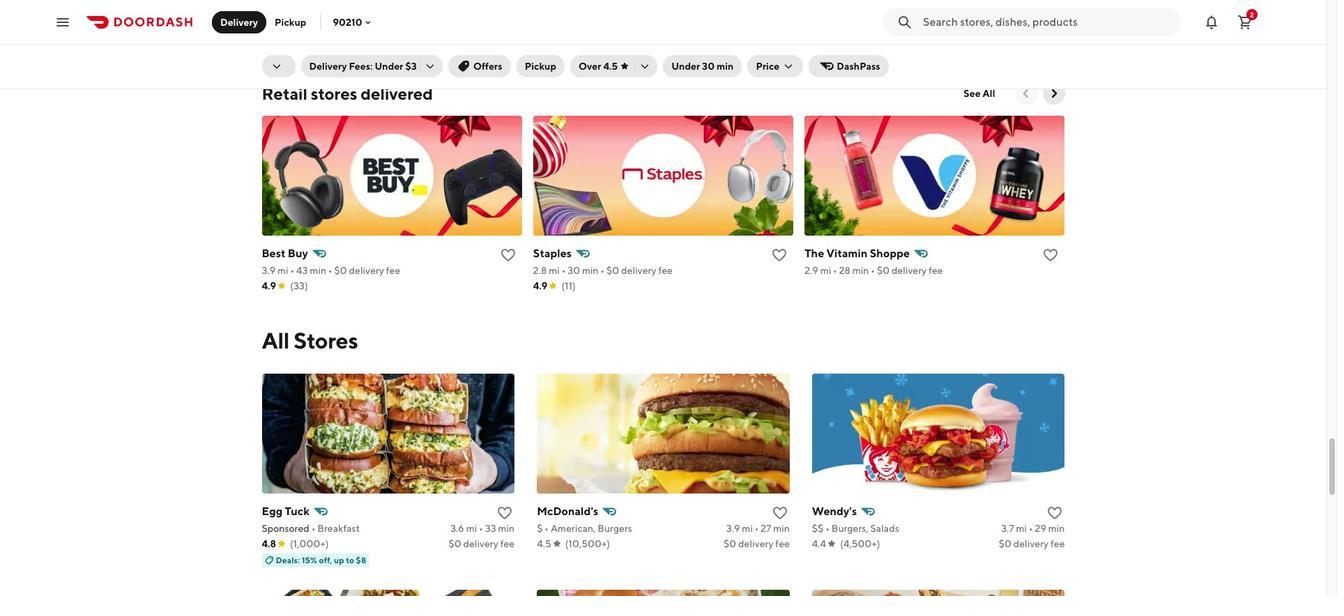 Task type: locate. For each thing, give the bounding box(es) containing it.
min right 29
[[1048, 523, 1065, 534]]

vitamin
[[827, 247, 868, 260]]

click to add this store to your saved list image left the
[[771, 247, 788, 264]]

43
[[296, 265, 308, 276]]

min for 3.7 mi • 29 min
[[1048, 523, 1065, 534]]

all right see
[[983, 88, 995, 99]]

liquor
[[870, 11, 904, 24]]

1 horizontal spatial 4.8
[[533, 45, 548, 56]]

click to add this store to your saved list image
[[1043, 11, 1059, 28], [1043, 247, 1059, 264], [496, 505, 513, 521], [772, 505, 788, 521], [1047, 505, 1063, 521]]

$​0 delivery fee down 3.6 mi • 33 min
[[449, 538, 515, 549]]

mi right 3.6
[[466, 523, 477, 534]]

29
[[1035, 523, 1046, 534]]

0 horizontal spatial (1,000+)
[[290, 538, 329, 549]]

0 vertical spatial 4.5
[[262, 45, 276, 56]]

fee
[[384, 29, 398, 40], [926, 29, 941, 40], [386, 265, 400, 276], [658, 265, 673, 276], [929, 265, 943, 276], [500, 538, 515, 549], [775, 538, 790, 549], [1051, 538, 1065, 549]]

0 horizontal spatial pickup
[[275, 16, 306, 28]]

0 horizontal spatial 4.9
[[262, 280, 276, 291]]

under inside button
[[671, 61, 700, 72]]

1 horizontal spatial (1,000+)
[[833, 45, 872, 56]]

(1,000+) up 'dashpass'
[[833, 45, 872, 56]]

retail
[[262, 84, 307, 103]]

1 vertical spatial pickup button
[[516, 55, 565, 77]]

min for 1.7 mi • 24 min • $​0 delivery fee
[[850, 29, 866, 40]]

pickup up 25 on the top of the page
[[275, 16, 306, 28]]

0 horizontal spatial click to add this store to your saved list image
[[500, 247, 516, 264]]

0 horizontal spatial delivery
[[220, 16, 258, 28]]

mi for 1.7 mi • 24 min • $​0 delivery fee
[[818, 29, 829, 40]]

0 vertical spatial delivery
[[220, 16, 258, 28]]

2 $​0 delivery fee from the left
[[724, 538, 790, 549]]

delivery fees: under $3
[[309, 61, 417, 72]]

1 horizontal spatial 4.5
[[537, 538, 551, 549]]

3.9 down best on the top left of page
[[262, 265, 276, 276]]

min for 2.9 mi • 28 min • $​0 delivery fee
[[852, 265, 869, 276]]

30 left price
[[702, 61, 715, 72]]

sunset
[[805, 11, 841, 24]]

1 $​0 delivery fee from the left
[[449, 538, 515, 549]]

0 vertical spatial pickup button
[[266, 11, 315, 33]]

(1,000+)
[[833, 45, 872, 56], [290, 538, 329, 549]]

weho
[[262, 11, 295, 24]]

pickup button
[[266, 11, 315, 33], [516, 55, 565, 77]]

delivery
[[220, 16, 258, 28], [309, 61, 347, 72]]

4.5 for (10,500+)
[[537, 538, 551, 549]]

4.9 left (33) at the left top of the page
[[262, 280, 276, 291]]

• up (11)
[[562, 265, 566, 276]]

min right 24
[[850, 29, 866, 40]]

2 under from the left
[[671, 61, 700, 72]]

min
[[308, 29, 324, 40], [850, 29, 866, 40], [717, 61, 734, 72], [310, 265, 326, 276], [582, 265, 599, 276], [852, 265, 869, 276], [498, 523, 515, 534], [773, 523, 790, 534], [1048, 523, 1065, 534]]

2 vertical spatial 4.5
[[537, 538, 551, 549]]

$ • american, burgers
[[537, 523, 632, 534]]

• down sunset strip liquor
[[868, 29, 872, 40]]

1.7
[[805, 29, 816, 40]]

pickup button up (129)
[[266, 11, 315, 33]]

1 vertical spatial delivery
[[309, 61, 347, 72]]

see all link
[[955, 82, 1004, 105]]

4.5 right over
[[603, 61, 618, 72]]

28
[[839, 265, 850, 276]]

2 4.9 from the left
[[533, 280, 548, 291]]

mi down the best buy
[[277, 265, 288, 276]]

over
[[579, 61, 601, 72]]

pickup left over
[[525, 61, 556, 72]]

(1,000+) down sponsored • breakfast
[[290, 538, 329, 549]]

4.9 down '2.8'
[[533, 280, 548, 291]]

30 up (11)
[[568, 265, 580, 276]]

0 horizontal spatial 4.5
[[262, 45, 276, 56]]

all stores
[[262, 327, 358, 353]]

min for 3.9 mi • 27 min
[[773, 523, 790, 534]]

tuck
[[285, 505, 310, 518]]

sponsored
[[262, 523, 309, 534]]

1 click to add this store to your saved list image from the left
[[500, 247, 516, 264]]

2 horizontal spatial $​0 delivery fee
[[999, 538, 1065, 549]]

0 horizontal spatial pickup button
[[266, 11, 315, 33]]

delivery inside weho wine & spirits 2.1 mi • 25 min • $​0 delivery fee
[[347, 29, 382, 40]]

the vitamin shoppe
[[805, 247, 910, 260]]

1 horizontal spatial all
[[983, 88, 995, 99]]

2 horizontal spatial 4.5
[[603, 61, 618, 72]]

• right $$
[[825, 523, 830, 534]]

(4,500+)
[[840, 538, 880, 549]]

mi right '2.8'
[[549, 265, 560, 276]]

$​0 delivery fee down 3.9 mi • 27 min
[[724, 538, 790, 549]]

salads
[[870, 523, 899, 534]]

staples
[[533, 247, 572, 260]]

stores
[[294, 327, 358, 353]]

mcdonald's
[[537, 505, 598, 518]]

4.5
[[262, 45, 276, 56], [603, 61, 618, 72], [537, 538, 551, 549]]

over 4.5 button
[[570, 55, 657, 77]]

fees:
[[349, 61, 373, 72]]

mi right the 2.1 at the left of the page
[[275, 29, 286, 40]]

2 button
[[1231, 8, 1259, 36]]

3.9
[[262, 265, 276, 276], [726, 523, 740, 534]]

dashpass
[[837, 61, 880, 72]]

min right 27
[[773, 523, 790, 534]]

4.5 down $
[[537, 538, 551, 549]]

min right 28
[[852, 265, 869, 276]]

1 horizontal spatial delivery
[[309, 61, 347, 72]]

min left price
[[717, 61, 734, 72]]

0 vertical spatial 3.9
[[262, 265, 276, 276]]

• down the vitamin shoppe
[[871, 265, 875, 276]]

1 vertical spatial 3.9
[[726, 523, 740, 534]]

1 horizontal spatial 30
[[702, 61, 715, 72]]

1 vertical spatial 4.5
[[603, 61, 618, 72]]

price button
[[748, 55, 803, 77]]

3 $​0 delivery fee from the left
[[999, 538, 1065, 549]]

$​0 delivery fee for egg tuck
[[449, 538, 515, 549]]

1 vertical spatial 30
[[568, 265, 580, 276]]

4.9 for best buy
[[262, 280, 276, 291]]

delivery up stores
[[309, 61, 347, 72]]

3.9 for 3.9 mi • 27 min
[[726, 523, 740, 534]]

0 horizontal spatial 4.8
[[262, 538, 276, 549]]

$$ • burgers, salads
[[812, 523, 899, 534]]

click to add this store to your saved list image left staples
[[500, 247, 516, 264]]

0 horizontal spatial $​0 delivery fee
[[449, 538, 515, 549]]

25
[[294, 29, 306, 40]]

delivered
[[361, 84, 433, 103]]

all
[[983, 88, 995, 99], [262, 327, 289, 353]]

min right 33
[[498, 523, 515, 534]]

•
[[288, 29, 292, 40], [326, 29, 330, 40], [830, 29, 835, 40], [868, 29, 872, 40], [290, 265, 294, 276], [328, 265, 332, 276], [562, 265, 566, 276], [600, 265, 605, 276], [833, 265, 837, 276], [871, 265, 875, 276], [311, 523, 316, 534], [479, 523, 483, 534], [545, 523, 549, 534], [755, 523, 759, 534], [825, 523, 830, 534], [1029, 523, 1033, 534]]

• left 28
[[833, 265, 837, 276]]

4.8 left (680+) on the top of the page
[[533, 45, 548, 56]]

previous button of carousel image
[[1019, 86, 1033, 100]]

90210
[[333, 16, 362, 28]]

pickup button left over
[[516, 55, 565, 77]]

pickup
[[275, 16, 306, 28], [525, 61, 556, 72]]

33
[[485, 523, 496, 534]]

$​0 delivery fee for wendy's
[[999, 538, 1065, 549]]

2.8
[[533, 265, 547, 276]]

mi right 2.9
[[820, 265, 831, 276]]

$​0 delivery fee
[[449, 538, 515, 549], [724, 538, 790, 549], [999, 538, 1065, 549]]

all left stores
[[262, 327, 289, 353]]

egg tuck
[[262, 505, 310, 518]]

4.5 down the 2.1 at the left of the page
[[262, 45, 276, 56]]

1 horizontal spatial click to add this store to your saved list image
[[771, 247, 788, 264]]

see all
[[964, 88, 995, 99]]

4.8 down 1.7
[[805, 45, 819, 56]]

american,
[[551, 523, 596, 534]]

0 horizontal spatial under
[[375, 61, 403, 72]]

0 vertical spatial all
[[983, 88, 995, 99]]

deals:
[[276, 555, 300, 565]]

min right 43
[[310, 265, 326, 276]]

1 horizontal spatial pickup button
[[516, 55, 565, 77]]

1 horizontal spatial pickup
[[525, 61, 556, 72]]

0 vertical spatial 30
[[702, 61, 715, 72]]

• right $
[[545, 523, 549, 534]]

$8
[[356, 555, 366, 565]]

0 horizontal spatial 3.9
[[262, 265, 276, 276]]

1 horizontal spatial under
[[671, 61, 700, 72]]

• left 29
[[1029, 523, 1033, 534]]

dashpass button
[[809, 55, 889, 77]]

0 vertical spatial (1,000+)
[[833, 45, 872, 56]]

1 horizontal spatial $​0 delivery fee
[[724, 538, 790, 549]]

mi right 3.7
[[1016, 523, 1027, 534]]

mi left 27
[[742, 523, 753, 534]]

mi right 1.7
[[818, 29, 829, 40]]

delivery left weho at the top left of the page
[[220, 16, 258, 28]]

0 horizontal spatial all
[[262, 327, 289, 353]]

under
[[375, 61, 403, 72], [671, 61, 700, 72]]

$​0
[[332, 29, 345, 40], [874, 29, 887, 40], [334, 265, 347, 276], [607, 265, 619, 276], [877, 265, 890, 276], [449, 538, 461, 549], [724, 538, 736, 549], [999, 538, 1011, 549]]

sponsored • breakfast
[[262, 523, 360, 534]]

min right 25 on the top of the page
[[308, 29, 324, 40]]

4.8 down sponsored
[[262, 538, 276, 549]]

$​0 delivery fee down 3.7 mi • 29 min
[[999, 538, 1065, 549]]

min right '2.8'
[[582, 265, 599, 276]]

0 horizontal spatial 30
[[568, 265, 580, 276]]

mi inside weho wine & spirits 2.1 mi • 25 min • $​0 delivery fee
[[275, 29, 286, 40]]

delivery inside delivery button
[[220, 16, 258, 28]]

2 click to add this store to your saved list image from the left
[[771, 247, 788, 264]]

4.9 for staples
[[533, 280, 548, 291]]

min for 2.8 mi • 30 min • $​0 delivery fee
[[582, 265, 599, 276]]

delivery
[[347, 29, 382, 40], [889, 29, 924, 40], [349, 265, 384, 276], [621, 265, 656, 276], [892, 265, 927, 276], [463, 538, 498, 549], [738, 538, 774, 549], [1013, 538, 1049, 549]]

1 horizontal spatial 4.9
[[533, 280, 548, 291]]

1 horizontal spatial 3.9
[[726, 523, 740, 534]]

strip
[[843, 11, 868, 24]]

click to add this store to your saved list image
[[500, 247, 516, 264], [771, 247, 788, 264]]

3.9 left 27
[[726, 523, 740, 534]]

• left 25 on the top of the page
[[288, 29, 292, 40]]

1 4.9 from the left
[[262, 280, 276, 291]]

1 vertical spatial all
[[262, 327, 289, 353]]

all inside see all link
[[983, 88, 995, 99]]

mi
[[275, 29, 286, 40], [818, 29, 829, 40], [277, 265, 288, 276], [549, 265, 560, 276], [820, 265, 831, 276], [466, 523, 477, 534], [742, 523, 753, 534], [1016, 523, 1027, 534]]



Task type: vqa. For each thing, say whether or not it's contained in the screenshot.
WINE
yes



Task type: describe. For each thing, give the bounding box(es) containing it.
offers
[[473, 61, 502, 72]]

burgers
[[598, 523, 632, 534]]

wine
[[297, 11, 325, 24]]

$​0 delivery fee for mcdonald's
[[724, 538, 790, 549]]

• left 43
[[290, 265, 294, 276]]

1.7 mi • 24 min • $​0 delivery fee
[[805, 29, 941, 40]]

open menu image
[[54, 14, 71, 30]]

click to add this store to your saved list image for strip
[[1043, 11, 1059, 28]]

• left 33
[[479, 523, 483, 534]]

off,
[[319, 555, 332, 565]]

(11)
[[562, 280, 576, 291]]

4.5 inside over 4.5 button
[[603, 61, 618, 72]]

mi for 2.8 mi • 30 min • $​0 delivery fee
[[549, 265, 560, 276]]

mi for 3.6 mi • 33 min
[[466, 523, 477, 534]]

shoppe
[[870, 247, 910, 260]]

1 under from the left
[[375, 61, 403, 72]]

30 inside the under 30 min button
[[702, 61, 715, 72]]

egg
[[262, 505, 283, 518]]

(10,500+)
[[565, 538, 610, 549]]

offers button
[[448, 55, 511, 77]]

sunset strip liquor
[[805, 11, 904, 24]]

mi for 3.7 mi • 29 min
[[1016, 523, 1027, 534]]

best
[[262, 247, 285, 260]]

• down '&'
[[326, 29, 330, 40]]

min for 3.6 mi • 33 min
[[498, 523, 515, 534]]

3.9 mi • 27 min
[[726, 523, 790, 534]]

notification bell image
[[1203, 14, 1220, 30]]

under 30 min
[[671, 61, 734, 72]]

15%
[[302, 555, 317, 565]]

• left 27
[[755, 523, 759, 534]]

min inside weho wine & spirits 2.1 mi • 25 min • $​0 delivery fee
[[308, 29, 324, 40]]

2.1
[[262, 29, 273, 40]]

3.9 for 3.9 mi • 43 min • $​0 delivery fee
[[262, 265, 276, 276]]

click to add this store to your saved list image for best buy
[[500, 247, 516, 264]]

stores
[[311, 84, 357, 103]]

wendy's
[[812, 505, 857, 518]]

Store search: begin typing to search for stores available on DoorDash text field
[[923, 14, 1173, 30]]

retail stores delivered link
[[262, 82, 433, 105]]

over 4.5
[[579, 61, 618, 72]]

$$
[[812, 523, 824, 534]]

2.9
[[805, 265, 818, 276]]

90210 button
[[333, 16, 373, 28]]

3.6
[[450, 523, 464, 534]]

3.7 mi • 29 min
[[1001, 523, 1065, 534]]

0 vertical spatial pickup
[[275, 16, 306, 28]]

mi for 3.9 mi • 43 min • $​0 delivery fee
[[277, 265, 288, 276]]

2 horizontal spatial 4.8
[[805, 45, 819, 56]]

3.7
[[1001, 523, 1014, 534]]

burgers,
[[832, 523, 869, 534]]

buy
[[288, 247, 308, 260]]

click to add this store to your saved list image for tuck
[[496, 505, 513, 521]]

• left 24
[[830, 29, 835, 40]]

min for 3.9 mi • 43 min • $​0 delivery fee
[[310, 265, 326, 276]]

(680+)
[[561, 45, 592, 56]]

under 30 min button
[[663, 55, 742, 77]]

1 vertical spatial pickup
[[525, 61, 556, 72]]

3 items, open order cart image
[[1237, 14, 1253, 30]]

(33)
[[290, 280, 308, 291]]

the
[[805, 247, 824, 260]]

next button of carousel image
[[1047, 86, 1061, 100]]

breakfast
[[317, 523, 360, 534]]

see
[[964, 88, 981, 99]]

3.6 mi • 33 min
[[450, 523, 515, 534]]

deals: 15% off, up to $8
[[276, 555, 366, 565]]

weho wine & spirits 2.1 mi • 25 min • $​0 delivery fee
[[262, 11, 398, 40]]

4.5 for (129)
[[262, 45, 276, 56]]

up
[[334, 555, 344, 565]]

$​0 inside weho wine & spirits 2.1 mi • 25 min • $​0 delivery fee
[[332, 29, 345, 40]]

3.9 mi • 43 min • $​0 delivery fee
[[262, 265, 400, 276]]

1 vertical spatial (1,000+)
[[290, 538, 329, 549]]

2.9 mi • 28 min • $​0 delivery fee
[[805, 265, 943, 276]]

click to add this store to your saved list image for staples
[[771, 247, 788, 264]]

to
[[346, 555, 354, 565]]

• right 43
[[328, 265, 332, 276]]

min inside button
[[717, 61, 734, 72]]

4.4
[[812, 538, 826, 549]]

(129)
[[290, 45, 312, 56]]

delivery for delivery
[[220, 16, 258, 28]]

delivery for delivery fees: under $3
[[309, 61, 347, 72]]

• left breakfast
[[311, 523, 316, 534]]

• right '2.8'
[[600, 265, 605, 276]]

best buy
[[262, 247, 308, 260]]

&
[[328, 11, 335, 24]]

$
[[537, 523, 543, 534]]

click to add this store to your saved list image for vitamin
[[1043, 247, 1059, 264]]

27
[[761, 523, 771, 534]]

price
[[756, 61, 780, 72]]

$3
[[405, 61, 417, 72]]

mi for 3.9 mi • 27 min
[[742, 523, 753, 534]]

spirits
[[337, 11, 371, 24]]

mi for 2.9 mi • 28 min • $​0 delivery fee
[[820, 265, 831, 276]]

2
[[1250, 10, 1254, 18]]

24
[[837, 29, 848, 40]]

delivery button
[[212, 11, 266, 33]]

fee inside weho wine & spirits 2.1 mi • 25 min • $​0 delivery fee
[[384, 29, 398, 40]]

2.8 mi • 30 min • $​0 delivery fee
[[533, 265, 673, 276]]

retail stores delivered
[[262, 84, 433, 103]]



